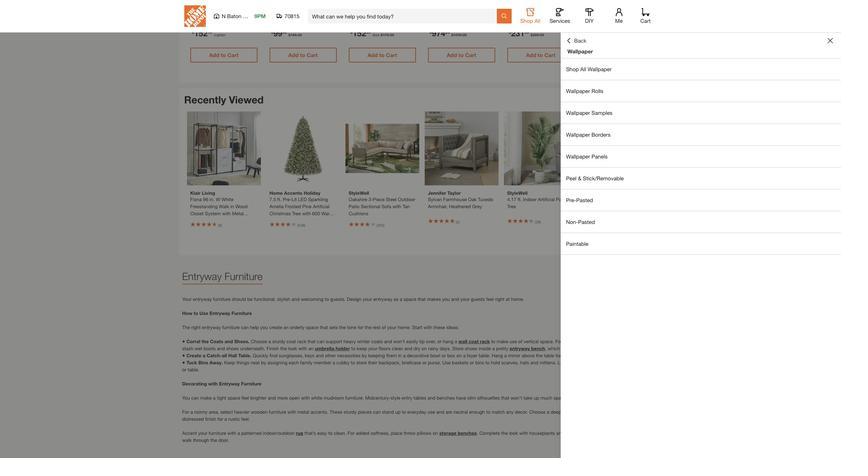 Task type: locate. For each thing, give the bounding box(es) containing it.
add to cart down 1299
[[447, 52, 476, 58]]

for right stain
[[587, 409, 593, 415]]

with left houseplants
[[520, 430, 528, 436]]

furniture
[[213, 296, 231, 302], [222, 325, 240, 330], [269, 409, 286, 415], [209, 430, 226, 436]]

wood
[[235, 204, 248, 209]]

freestanding
[[190, 204, 218, 209]]

1 add from the left
[[209, 52, 219, 58]]

1 rack from the left
[[297, 339, 306, 344]]

stylewell inside "stylewell 4.17 ft. indoor artificial palm tree"
[[507, 190, 528, 196]]

space. up ,
[[540, 339, 554, 344]]

●
[[182, 339, 185, 344], [182, 353, 185, 359], [182, 360, 185, 366]]

$ down diy at the right top of page
[[588, 29, 591, 35]]

a right look,
[[643, 409, 646, 415]]

0 horizontal spatial an
[[284, 325, 289, 330]]

shop inside shop all "button"
[[521, 17, 533, 24]]

pasted down black
[[578, 219, 595, 225]]

your entryway furniture should be functional, stylish and welcoming to guests. design your entryway as a space that makes you and your guests feel right at home.
[[182, 296, 526, 302]]

0 vertical spatial for
[[556, 339, 563, 344]]

1 horizontal spatial shoes
[[465, 346, 478, 352]]

add
[[209, 52, 219, 58], [288, 52, 299, 58], [368, 52, 378, 58], [447, 52, 457, 58], [526, 52, 537, 58], [606, 52, 616, 58]]

benches for and
[[437, 395, 455, 401]]

in. inside 'klair living fiona 96 in. w white freestanding walk in wood closet system with metal frame'
[[210, 197, 215, 202]]

5 add from the left
[[526, 52, 537, 58]]

houseplants
[[530, 430, 555, 436]]

sturdy right these
[[344, 409, 357, 415]]

974
[[432, 29, 446, 38]]

1 select from the left
[[221, 409, 233, 415]]

152 for $ 152 99 /box $ 179 . 99
[[353, 29, 366, 38]]

coat right wall
[[469, 339, 479, 344]]

cart for $ 152 99 /box $ 179 . 99 add to cart button
[[386, 52, 397, 58]]

2 stylewell from the left
[[507, 190, 528, 196]]

entryway up look.
[[579, 339, 598, 344]]

stylewell inside stylewell oakshire 3-piece steel outdoor patio sectional sofa with tan cushions
[[349, 190, 369, 196]]

a right storage,
[[626, 339, 629, 344]]

0 horizontal spatial rack
[[297, 339, 306, 344]]

the right the complete
[[502, 430, 508, 436]]

1 horizontal spatial 1
[[298, 15, 300, 19]]

( left "n"
[[218, 15, 219, 19]]

add to cart button down $ 899 00
[[587, 48, 654, 62]]

0 vertical spatial table
[[544, 353, 555, 359]]

2 152 from the left
[[353, 29, 366, 38]]

1 horizontal spatial as
[[580, 346, 585, 352]]

0 horizontal spatial in
[[230, 204, 234, 209]]

look up "sunglasses," on the bottom left of the page
[[288, 346, 297, 352]]

2 horizontal spatial 00
[[604, 29, 609, 35]]

use right storage,
[[617, 339, 625, 344]]

0 horizontal spatial you
[[260, 325, 268, 330]]

1 vertical spatial ●
[[182, 353, 185, 359]]

diy button
[[579, 8, 600, 24]]

stylewell for oakshire
[[349, 190, 369, 196]]

( up $ 152 99 /box $ 179 . 99
[[377, 17, 378, 22]]

over,
[[426, 339, 436, 344]]

1 horizontal spatial on
[[433, 430, 438, 436]]

0 horizontal spatial 00
[[282, 29, 287, 35]]

0 vertical spatial in
[[230, 204, 234, 209]]

. inside $ 99 00 $ 168 . 30
[[297, 33, 298, 37]]

keep
[[224, 360, 235, 366]]

2 horizontal spatial for
[[556, 339, 563, 344]]

1 horizontal spatial for
[[348, 430, 355, 436]]

$ inside $ 152 18 /carton
[[192, 29, 194, 35]]

1 vertical spatial tree
[[292, 211, 301, 216]]

0 vertical spatial entryway
[[182, 271, 222, 282]]

00 inside $ 899 00
[[604, 29, 609, 35]]

0 vertical spatial table.
[[479, 353, 491, 359]]

0 vertical spatial pasted
[[577, 197, 593, 203]]

0 horizontal spatial use
[[200, 311, 208, 316]]

pasted for non-
[[578, 219, 595, 225]]

1 horizontal spatial white
[[270, 218, 282, 224]]

doubles
[[562, 346, 579, 352]]

0 horizontal spatial make
[[200, 395, 212, 401]]

70815 button
[[277, 13, 300, 19]]

with inside and stash wet boots and shoes underneath. finish the look with an
[[299, 346, 307, 352]]

shop inside shop all wallpaper link
[[566, 66, 579, 72]]

artificial down sparkling
[[313, 204, 330, 209]]

0 horizontal spatial outdoor
[[398, 197, 416, 202]]

shop for shop all
[[521, 17, 533, 24]]

in. right 9
[[628, 197, 633, 202]]

for down which
[[556, 353, 561, 359]]

to
[[221, 52, 226, 58], [300, 52, 305, 58], [379, 52, 385, 58], [459, 52, 464, 58], [538, 52, 543, 58], [617, 52, 623, 58], [325, 296, 329, 302], [194, 311, 198, 316], [491, 339, 496, 344], [351, 346, 356, 352], [603, 346, 607, 352], [351, 360, 355, 366], [486, 360, 490, 366], [402, 409, 406, 415], [486, 409, 491, 415], [329, 430, 333, 436], [591, 430, 596, 436]]

1 horizontal spatial artificial
[[538, 197, 555, 202]]

cart for fifth add to cart button from right
[[307, 52, 318, 58]]

6 add from the left
[[606, 52, 616, 58]]

rug link
[[296, 430, 303, 436]]

add for $ 152 99 /box $ 179 . 99
[[368, 52, 378, 58]]

0 horizontal spatial stylewell
[[349, 190, 369, 196]]

table inside umbrella holder to keep your floors clean and dry on rainy days. store shoes inside a pretty entryway bench , which doubles as a place to sit. ● create a catch-all hall table. quickly find sunglasses, keys and other necessities by keeping them in a decorative bowl or box on a foyer table. hang a mirror above the table for one last look. ● tuck bins away.
[[544, 353, 555, 359]]

ft. right 4.17
[[518, 197, 522, 202]]

pasted
[[577, 197, 593, 203], [578, 219, 595, 225]]

white inside 'klair living fiona 96 in. w white freestanding walk in wood closet system with metal frame'
[[222, 197, 234, 202]]

1 vertical spatial entryway
[[210, 311, 230, 316]]

5 add to cart button from the left
[[507, 48, 575, 62]]

can right you
[[191, 395, 199, 401]]

through
[[193, 438, 209, 443]]

1 horizontal spatial each
[[571, 360, 581, 366]]

for inside umbrella holder to keep your floors clean and dry on rainy days. store shoes inside a pretty entryway bench , which doubles as a place to sit. ● create a catch-all hall table. quickly find sunglasses, keys and other necessities by keeping them in a decorative bowl or box on a foyer table. hang a mirror above the table for one last look. ● tuck bins away.
[[556, 353, 561, 359]]

accents.
[[311, 409, 328, 415]]

1 vertical spatial for
[[182, 409, 189, 415]]

2 ( 1 ) from the left
[[297, 15, 301, 19]]

decorating
[[182, 381, 207, 387]]

2 vertical spatial you
[[646, 430, 654, 436]]

feel right guests
[[487, 296, 494, 302]]

1 vertical spatial look
[[509, 430, 518, 436]]

table inside . complete the look with houseplants and table lamps to add inviting warmth as you walk through the door.
[[566, 430, 576, 436]]

add down 289
[[526, 52, 537, 58]]

1 horizontal spatial shop
[[566, 66, 579, 72]]

2 ft. from the left
[[518, 197, 522, 202]]

table. inside keep things neat by assigning each family member a cubby to store their backpack, briefcase or purse. use baskets or bins to hold scarves, hats and mittens. label each one and place them under a bench or table.
[[188, 367, 199, 373]]

up inside for a roomy area, select heavier wooden furniture with metal accents. these sturdy pieces can stand up to everyday use and are neutral enough to match any decor. choose a deep wood stain for a formal look, or select a distressed finish for a rustic feel.
[[395, 409, 401, 415]]

2 horizontal spatial space
[[404, 296, 417, 302]]

0 horizontal spatial table
[[544, 353, 555, 359]]

feedback link image
[[832, 114, 842, 150]]

cart for add to cart button corresponding to $ 152 18 /carton
[[228, 52, 239, 58]]

0 vertical spatial artificial
[[538, 197, 555, 202]]

tree down 'frosted'
[[292, 211, 301, 216]]

1 horizontal spatial stylewell
[[507, 190, 528, 196]]

rolls
[[592, 88, 604, 94]]

raineville 1-light 9 in. matte black outdoor wall lantern with clear glass image
[[583, 112, 657, 186]]

0 vertical spatial up
[[534, 395, 539, 401]]

furniture up should
[[225, 271, 263, 282]]

0 horizontal spatial right
[[191, 325, 201, 330]]

of right rest
[[382, 325, 386, 330]]

) up 289
[[538, 15, 539, 19]]

or inside umbrella holder to keep your floors clean and dry on rainy days. store shoes inside a pretty entryway bench , which doubles as a place to sit. ● create a catch-all hall table. quickly find sunglasses, keys and other necessities by keeping them in a decorative bowl or box on a foyer table. hang a mirror above the table for one last look. ● tuck bins away.
[[442, 353, 446, 359]]

bench inside umbrella holder to keep your floors clean and dry on rainy days. store shoes inside a pretty entryway bench , which doubles as a place to sit. ● create a catch-all hall table. quickly find sunglasses, keys and other necessities by keeping them in a decorative bowl or box on a foyer table. hang a mirror above the table for one last look. ● tuck bins away.
[[532, 346, 545, 352]]

space right the tight
[[228, 395, 240, 401]]

can inside for a roomy area, select heavier wooden furniture with metal accents. these sturdy pieces can stand up to everyday use and are neutral enough to match any decor. choose a deep wood stain for a formal look, or select a distressed finish for a rustic feel.
[[373, 409, 381, 415]]

one
[[563, 353, 571, 359], [582, 360, 590, 366]]

00 inside $ 99 00 $ 168 . 30
[[282, 29, 287, 35]]

a up distressed
[[191, 409, 193, 415]]

1 vertical spatial benches
[[458, 430, 477, 436]]

add down /box
[[368, 52, 378, 58]]

2 ● from the top
[[182, 353, 185, 359]]

1 ( 1 ) from the left
[[218, 15, 222, 19]]

make up roomy
[[200, 395, 212, 401]]

1 horizontal spatial look
[[509, 430, 518, 436]]

place inside keep things neat by assigning each family member a cubby to store their backpack, briefcase or purse. use baskets or bins to hold scarves, hats and mittens. label each one and place them under a bench or table.
[[601, 360, 612, 366]]

added up 'doubles'
[[564, 339, 577, 344]]

up
[[534, 395, 539, 401], [395, 409, 401, 415]]

123
[[615, 14, 622, 18]]

2 rack from the left
[[480, 339, 490, 344]]

( 28 )
[[535, 220, 541, 224]]

open
[[289, 395, 300, 401]]

fiona 96 in. w white freestanding walk in wood closet system with metal frame image
[[187, 112, 261, 186]]

add to cart button for $ 231 99 $ 289 . 99
[[507, 48, 575, 62]]

4 add to cart from the left
[[447, 52, 476, 58]]

1 in. from the left
[[210, 197, 215, 202]]

underneath.
[[240, 346, 265, 352]]

0 vertical spatial won't
[[394, 339, 405, 344]]

0 horizontal spatial them
[[386, 353, 397, 359]]

stylewell for 4.17
[[507, 190, 528, 196]]

$ left 168
[[271, 29, 274, 35]]

1 horizontal spatial won't
[[511, 395, 522, 401]]

1 vertical spatial home.
[[398, 325, 411, 330]]

are
[[446, 409, 452, 415]]

steel
[[386, 197, 397, 202]]

1 horizontal spatial outdoor
[[600, 204, 617, 209]]

entryway up mirror
[[510, 346, 530, 352]]

1 vertical spatial choose
[[529, 409, 546, 415]]

1 add to cart from the left
[[209, 52, 239, 58]]

30
[[298, 33, 302, 37]]

add to cart down 179
[[368, 52, 397, 58]]

them inside keep things neat by assigning each family member a cubby to store their backpack, briefcase or purse. use baskets or bins to hold scarves, hats and mittens. label each one and place them under a bench or table.
[[613, 360, 624, 366]]

0 horizontal spatial up
[[395, 409, 401, 415]]

,
[[545, 346, 547, 352]]

1 vertical spatial all
[[581, 66, 587, 72]]

2 horizontal spatial you
[[646, 430, 654, 436]]

add to cart button down 30
[[270, 48, 337, 62]]

an up keys
[[309, 346, 314, 352]]

with down the pine
[[302, 211, 311, 216]]

warmth
[[623, 430, 638, 436]]

entryway inside umbrella holder to keep your floors clean and dry on rainy days. store shoes inside a pretty entryway bench , which doubles as a place to sit. ● create a catch-all hall table. quickly find sunglasses, keys and other necessities by keeping them in a decorative bowl or box on a foyer table. hang a mirror above the table for one last look. ● tuck bins away.
[[510, 346, 530, 352]]

2 shoes from the left
[[465, 346, 478, 352]]

for right clean.
[[348, 430, 355, 436]]

add to cart button for $ 152 18 /carton
[[190, 48, 257, 62]]

1 vertical spatial won't
[[511, 395, 522, 401]]

one inside keep things neat by assigning each family member a cubby to store their backpack, briefcase or purse. use baskets or bins to hold scarves, hats and mittens. label each one and place them under a bench or table.
[[582, 360, 590, 366]]

1 horizontal spatial right
[[495, 296, 505, 302]]

0 horizontal spatial shop
[[521, 17, 533, 24]]

the up "sunglasses," on the bottom left of the page
[[280, 346, 287, 352]]

right right the
[[191, 325, 201, 330]]

( down heathered
[[456, 220, 457, 224]]

shop for shop all wallpaper
[[566, 66, 579, 72]]

with inside stylewell oakshire 3-piece steel outdoor patio sectional sofa with tan cushions
[[393, 204, 401, 209]]

2 horizontal spatial use
[[617, 339, 625, 344]]

indoor/outdoor
[[263, 430, 295, 436]]

0 horizontal spatial tree
[[292, 211, 301, 216]]

table.
[[238, 353, 252, 359]]

wallpaper up rolls
[[588, 66, 612, 72]]

accents
[[284, 190, 303, 196]]

menu
[[561, 58, 842, 255]]

outdoor inside raineville 1-light 9 in. matte black outdoor wall lantern with clear glass
[[600, 204, 617, 209]]

add to cart button down 289
[[507, 48, 575, 62]]

1 up 30
[[298, 15, 300, 19]]

entryway bench link
[[510, 346, 545, 352]]

that up keys
[[308, 339, 316, 344]]

2 vertical spatial furniture
[[241, 381, 262, 387]]

table left lamps
[[566, 430, 576, 436]]

00 for 899
[[604, 29, 609, 35]]

add to cart down /carton
[[209, 52, 239, 58]]

use up mirror
[[510, 339, 517, 344]]

and inside . complete the look with houseplants and table lamps to add inviting warmth as you walk through the door.
[[557, 430, 564, 436]]

wallpaper for wallpaper borders
[[566, 131, 590, 138]]

0 horizontal spatial artificial
[[313, 204, 330, 209]]

0 vertical spatial sturdy
[[272, 339, 285, 344]]

cubby
[[337, 360, 350, 366]]

select right look,
[[630, 409, 642, 415]]

choose inside for a roomy area, select heavier wooden furniture with metal accents. these sturdy pieces can stand up to everyday use and are neutral enough to match any decor. choose a deep wood stain for a formal look, or select a distressed finish for a rustic feel.
[[529, 409, 546, 415]]

0 vertical spatial right
[[495, 296, 505, 302]]

add down 168
[[288, 52, 299, 58]]

1 vertical spatial space.
[[554, 395, 568, 401]]

99 right 179
[[390, 33, 394, 37]]

back
[[574, 37, 587, 44]]

rouge
[[243, 13, 259, 19]]

furniture.
[[345, 395, 364, 401]]

with inside . complete the look with houseplants and table lamps to add inviting warmth as you walk through the door.
[[520, 430, 528, 436]]

3 add from the left
[[368, 52, 378, 58]]

1 vertical spatial shop
[[566, 66, 579, 72]]

stylewell oakshire 3-piece steel outdoor patio sectional sofa with tan cushions
[[349, 190, 416, 216]]

shop all wallpaper link
[[561, 58, 842, 80]]

add to cart for $ 231 99 $ 289 . 99
[[526, 52, 556, 58]]

in inside 'klair living fiona 96 in. w white freestanding walk in wood closet system with metal frame'
[[230, 204, 234, 209]]

pre- inside home accents holiday 7.5 ft. pre-lit led sparkling amelia frosted pine artificial christmas tree with 600 warm white micro fairy lights
[[283, 197, 292, 202]]

1 horizontal spatial pre-
[[566, 197, 577, 203]]

1 horizontal spatial in
[[398, 353, 402, 359]]

( 4 )
[[377, 17, 381, 22]]

. complete the look with houseplants and table lamps to add inviting warmth as you walk through the door.
[[182, 430, 654, 443]]

choose
[[251, 339, 267, 344], [529, 409, 546, 415]]

place up look.
[[590, 346, 601, 352]]

0 horizontal spatial table.
[[188, 367, 199, 373]]

outdoor inside stylewell oakshire 3-piece steel outdoor patio sectional sofa with tan cushions
[[398, 197, 416, 202]]

family
[[300, 360, 313, 366]]

in. inside raineville 1-light 9 in. matte black outdoor wall lantern with clear glass
[[628, 197, 633, 202]]

shoes inside and stash wet boots and shoes underneath. finish the look with an
[[226, 346, 239, 352]]

0 vertical spatial look
[[288, 346, 297, 352]]

1 vertical spatial right
[[191, 325, 201, 330]]

shop all wallpaper
[[566, 66, 612, 72]]

0 horizontal spatial sturdy
[[272, 339, 285, 344]]

diy
[[585, 17, 594, 24]]

with inside home accents holiday 7.5 ft. pre-lit led sparkling amelia frosted pine artificial christmas tree with 600 warm white micro fairy lights
[[302, 211, 311, 216]]

1 horizontal spatial space
[[306, 325, 319, 330]]

0 horizontal spatial in.
[[210, 197, 215, 202]]

1 horizontal spatial benches
[[458, 430, 477, 436]]

$ 152 18 /carton
[[192, 29, 226, 38]]

stylewell up 'oakshire'
[[349, 190, 369, 196]]

ft. inside "stylewell 4.17 ft. indoor artificial palm tree"
[[518, 197, 522, 202]]

sturdy inside for a roomy area, select heavier wooden furniture with metal accents. these sturdy pieces can stand up to everyday use and are neutral enough to match any decor. choose a deep wood stain for a formal look, or select a distressed finish for a rustic feel.
[[344, 409, 357, 415]]

led
[[298, 197, 307, 202]]

take
[[524, 395, 533, 401]]

1 ● from the top
[[182, 339, 185, 344]]

one up label at bottom right
[[563, 353, 571, 359]]

coat up "sunglasses," on the bottom left of the page
[[287, 339, 296, 344]]

start
[[412, 325, 423, 330]]

3 add to cart button from the left
[[349, 48, 416, 62]]

tree
[[507, 204, 516, 209], [292, 211, 301, 216]]

in. for 9
[[628, 197, 633, 202]]

. inside $ 974 25 $ 1299 . 00
[[462, 33, 463, 37]]

0 vertical spatial choose
[[251, 339, 267, 344]]

0 vertical spatial outdoor
[[398, 197, 416, 202]]

add for $ 974 25 $ 1299 . 00
[[447, 52, 457, 58]]

1 vertical spatial pasted
[[578, 219, 595, 225]]

shop
[[521, 17, 533, 24], [566, 66, 579, 72]]

2 in. from the left
[[628, 197, 633, 202]]

with inside for a roomy area, select heavier wooden furniture with metal accents. these sturdy pieces can stand up to everyday use and are neutral enough to match any decor. choose a deep wood stain for a formal look, or select a distressed finish for a rustic feel.
[[288, 409, 296, 415]]

for inside for a roomy area, select heavier wooden furniture with metal accents. these sturdy pieces can stand up to everyday use and are neutral enough to match any decor. choose a deep wood stain for a formal look, or select a distressed finish for a rustic feel.
[[182, 409, 189, 415]]

one down look.
[[582, 360, 590, 366]]

space.
[[540, 339, 554, 344], [554, 395, 568, 401]]

0 vertical spatial one
[[563, 353, 571, 359]]

18
[[208, 29, 212, 35]]

4 add from the left
[[447, 52, 457, 58]]

entry
[[402, 395, 413, 401]]

you inside . complete the look with houseplants and table lamps to add inviting warmth as you walk through the door.
[[646, 430, 654, 436]]

1 vertical spatial as
[[580, 346, 585, 352]]

What can we help you find today? search field
[[312, 9, 497, 23]]

1 horizontal spatial table
[[566, 430, 576, 436]]

sofa
[[382, 204, 391, 209]]

your left guests
[[461, 296, 470, 302]]

. inside $ 231 99 $ 289 . 99
[[539, 33, 540, 37]]

bench
[[532, 346, 545, 352], [643, 360, 656, 366]]

1 vertical spatial you
[[260, 325, 268, 330]]

much
[[541, 395, 553, 401]]

) down "stylewell 4.17 ft. indoor artificial palm tree"
[[540, 220, 541, 224]]

home. right the at
[[511, 296, 525, 302]]

231
[[511, 29, 525, 38]]

foyer
[[467, 353, 478, 359]]

cart for add to cart button for $ 974 25 $ 1299 . 00
[[465, 52, 476, 58]]

home. left start
[[398, 325, 411, 330]]

$ down the home depot logo at the top left of the page
[[192, 29, 194, 35]]

services
[[550, 17, 570, 24]]

1 add to cart button from the left
[[190, 48, 257, 62]]

2 horizontal spatial as
[[640, 430, 645, 436]]

1 152 from the left
[[194, 29, 208, 38]]

hold
[[491, 360, 500, 366]]

system
[[205, 211, 221, 216]]

klair
[[190, 190, 201, 196]]

2 vertical spatial as
[[640, 430, 645, 436]]

. for 231
[[539, 33, 540, 37]]

these
[[434, 325, 445, 330]]

pasted up black
[[577, 197, 593, 203]]

) right "70815" at the top
[[300, 15, 301, 19]]

all inside "button"
[[535, 17, 541, 24]]

152 down the home depot logo at the top left of the page
[[194, 29, 208, 38]]

00 for 99
[[282, 29, 287, 35]]

all inside menu
[[581, 66, 587, 72]]

space left makes
[[404, 296, 417, 302]]

0 horizontal spatial benches
[[437, 395, 455, 401]]

1 vertical spatial bench
[[643, 360, 656, 366]]

back button
[[566, 37, 587, 44]]

add down 1299
[[447, 52, 457, 58]]

pre- inside menu
[[566, 197, 577, 203]]

$ right 231
[[531, 33, 533, 37]]

$ inside $ 899 00
[[588, 29, 591, 35]]

0 horizontal spatial added
[[356, 430, 370, 436]]

you can make a tight space feel brighter and more open with white mudroom furniture. midcentury-style entry tables and benches have slim silhouettes that won't take up much space.
[[182, 395, 569, 401]]

warm
[[322, 211, 334, 216]]

place inside umbrella holder to keep your floors clean and dry on rainy days. store shoes inside a pretty entryway bench , which doubles as a place to sit. ● create a catch-all hall table. quickly find sunglasses, keys and other necessities by keeping them in a decorative bowl or box on a foyer table. hang a mirror above the table for one last look. ● tuck bins away.
[[590, 346, 601, 352]]

wallpaper left borders
[[566, 131, 590, 138]]

by down 'keep'
[[362, 353, 367, 359]]

0 horizontal spatial each
[[289, 360, 299, 366]]

clear
[[597, 211, 608, 216]]

1 stylewell from the left
[[349, 190, 369, 196]]

you right warmth
[[646, 430, 654, 436]]

tree inside "stylewell 4.17 ft. indoor artificial palm tree"
[[507, 204, 516, 209]]

other
[[325, 353, 336, 359]]

jennifer taylor sylvan farmhouse oak tuxedo armchair, heathered grey
[[428, 190, 494, 209]]

0 horizontal spatial bench
[[532, 346, 545, 352]]

benches for storage
[[458, 430, 477, 436]]

add to cart down 30
[[288, 52, 318, 58]]

1 horizontal spatial feel
[[487, 296, 494, 302]]

of up entryway bench link
[[519, 339, 523, 344]]

0 vertical spatial all
[[535, 17, 541, 24]]

6 add to cart button from the left
[[587, 48, 654, 62]]

cushions
[[349, 211, 369, 216]]

( 1 ) up 30
[[297, 15, 301, 19]]

wallpaper left panels
[[566, 153, 590, 160]]

152 for $ 152 18 /carton
[[194, 29, 208, 38]]

your up keeping
[[368, 346, 378, 352]]

5 add to cart from the left
[[526, 52, 556, 58]]

look
[[288, 346, 297, 352], [509, 430, 518, 436]]

feel.
[[241, 416, 250, 422]]

a left makes
[[400, 296, 403, 302]]

on right pillows at the bottom of the page
[[433, 430, 438, 436]]

wall coat rack link
[[459, 339, 490, 344]]

wallpaper borders
[[566, 131, 611, 138]]

recently viewed
[[184, 94, 264, 106]]

0 vertical spatial them
[[386, 353, 397, 359]]

your inside umbrella holder to keep your floors clean and dry on rainy days. store shoes inside a pretty entryway bench , which doubles as a place to sit. ● create a catch-all hall table. quickly find sunglasses, keys and other necessities by keeping them in a decorative bowl or box on a foyer table. hang a mirror above the table for one last look. ● tuck bins away.
[[368, 346, 378, 352]]

3 add to cart from the left
[[368, 52, 397, 58]]

rug
[[296, 430, 303, 436]]

on
[[422, 346, 427, 352], [457, 353, 462, 359], [433, 430, 438, 436]]

with right start
[[424, 325, 433, 330]]

1 ft. from the left
[[277, 197, 282, 202]]

and inside for a roomy area, select heavier wooden furniture with metal accents. these sturdy pieces can stand up to everyday use and are neutral enough to match any decor. choose a deep wood stain for a formal look, or select a distressed finish for a rustic feel.
[[437, 409, 445, 415]]

0 horizontal spatial all
[[535, 17, 541, 24]]

1 shoes from the left
[[226, 346, 239, 352]]

stash
[[182, 346, 194, 352]]

0 horizontal spatial select
[[221, 409, 233, 415]]

1 vertical spatial one
[[582, 360, 590, 366]]

the right above
[[536, 353, 543, 359]]

or
[[438, 339, 442, 344], [442, 353, 446, 359], [423, 360, 427, 366], [470, 360, 474, 366], [182, 367, 187, 373], [624, 409, 628, 415]]

4 add to cart button from the left
[[428, 48, 495, 62]]

guests.
[[331, 296, 346, 302]]

stylewell up 4.17
[[507, 190, 528, 196]]

vertical
[[524, 339, 539, 344]]

stylewell 4.17 ft. indoor artificial palm tree
[[507, 190, 567, 209]]

0 vertical spatial you
[[442, 296, 450, 302]]

9pm
[[254, 13, 266, 19]]

artificial left 'palm'
[[538, 197, 555, 202]]



Task type: vqa. For each thing, say whether or not it's contained in the screenshot.


Task type: describe. For each thing, give the bounding box(es) containing it.
as inside umbrella holder to keep your floors clean and dry on rainy days. store shoes inside a pretty entryway bench , which doubles as a place to sit. ● create a catch-all hall table. quickly find sunglasses, keys and other necessities by keeping them in a decorative bowl or box on a foyer table. hang a mirror above the table for one last look. ● tuck bins away.
[[580, 346, 585, 352]]

a left "formal" at right
[[594, 409, 597, 415]]

2 vertical spatial for
[[348, 430, 355, 436]]

that left makes
[[418, 296, 426, 302]]

pillows
[[417, 430, 432, 436]]

a up hang
[[493, 346, 495, 352]]

in inside umbrella holder to keep your floors clean and dry on rainy days. store shoes inside a pretty entryway bench , which doubles as a place to sit. ● create a catch-all hall table. quickly find sunglasses, keys and other necessities by keeping them in a decorative bowl or box on a foyer table. hang a mirror above the table for one last look. ● tuck bins away.
[[398, 353, 402, 359]]

. inside . complete the look with houseplants and table lamps to add inviting warmth as you walk through the door.
[[477, 430, 478, 436]]

armchair,
[[428, 204, 448, 209]]

sit.
[[608, 346, 614, 352]]

recently
[[184, 94, 226, 106]]

2 vertical spatial on
[[433, 430, 438, 436]]

artificial inside "stylewell 4.17 ft. indoor artificial palm tree"
[[538, 197, 555, 202]]

6 add to cart from the left
[[606, 52, 635, 58]]

pre-pasted link
[[561, 189, 842, 211]]

furniture inside for a roomy area, select heavier wooden furniture with metal accents. these sturdy pieces can stand up to everyday use and are neutral enough to match any decor. choose a deep wood stain for a formal look, or select a distressed finish for a rustic feel.
[[269, 409, 286, 415]]

bench inside keep things neat by assigning each family member a cubby to store their backpack, briefcase or purse. use baskets or bins to hold scarves, hats and mittens. label each one and place them under a bench or table.
[[643, 360, 656, 366]]

4.17
[[507, 197, 517, 202]]

cart link
[[638, 8, 653, 24]]

) left lights
[[305, 223, 305, 228]]

wet
[[195, 346, 202, 352]]

for down area,
[[218, 416, 223, 422]]

functional,
[[254, 296, 276, 302]]

tree inside home accents holiday 7.5 ft. pre-lit led sparkling amelia frosted pine artificial christmas tree with 600 warm white micro fairy lights
[[292, 211, 301, 216]]

cart for add to cart button associated with $ 231 99 $ 289 . 99
[[545, 52, 556, 58]]

wallpaper samples link
[[561, 102, 842, 124]]

artificial inside home accents holiday 7.5 ft. pre-lit led sparkling amelia frosted pine artificial christmas tree with 600 warm white micro fairy lights
[[313, 204, 330, 209]]

box
[[447, 353, 455, 359]]

add for $ 152 18 /carton
[[209, 52, 219, 58]]

1 vertical spatial of
[[519, 339, 523, 344]]

1 horizontal spatial up
[[534, 395, 539, 401]]

0 vertical spatial space.
[[540, 339, 554, 344]]

) left cart link
[[622, 14, 623, 18]]

piece
[[373, 197, 385, 202]]

0 vertical spatial feel
[[487, 296, 494, 302]]

furniture up how to use entryway furniture
[[213, 296, 231, 302]]

entryway right design at the left
[[374, 296, 393, 302]]

or down 'decorative'
[[423, 360, 427, 366]]

wallpaper for wallpaper samples
[[566, 110, 590, 116]]

wallpaper for wallpaper
[[568, 48, 593, 54]]

neat
[[251, 360, 260, 366]]

the left door.
[[211, 438, 217, 443]]

a up bins
[[203, 353, 205, 359]]

a down pretty
[[505, 353, 507, 359]]

) down walk
[[221, 223, 222, 228]]

w
[[216, 197, 220, 202]]

distressed
[[182, 416, 204, 422]]

lamps
[[577, 430, 590, 436]]

a down the clean
[[403, 353, 406, 359]]

0 vertical spatial as
[[394, 296, 399, 302]]

) up /box
[[380, 17, 381, 22]]

home accents holiday 7.5 ft. pre-lit led sparkling amelia frosted pine artificial christmas tree with 600 warm white micro fairy lights
[[270, 190, 334, 224]]

or down "tuck"
[[182, 367, 187, 373]]

99 left /box
[[366, 29, 371, 35]]

2 add from the left
[[288, 52, 299, 58]]

white inside home accents holiday 7.5 ft. pre-lit led sparkling amelia frosted pine artificial christmas tree with 600 warm white micro fairy lights
[[270, 218, 282, 224]]

add to cart for $ 152 18 /carton
[[209, 52, 239, 58]]

keep things neat by assigning each family member a cubby to store their backpack, briefcase or purse. use baskets or bins to hold scarves, hats and mittens. label each one and place them under a bench or table.
[[182, 360, 656, 373]]

stain
[[576, 409, 586, 415]]

add to cart for $ 974 25 $ 1299 . 00
[[447, 52, 476, 58]]

all for shop all wallpaper
[[581, 66, 587, 72]]

0 horizontal spatial space
[[228, 395, 240, 401]]

wallpaper for wallpaper panels
[[566, 153, 590, 160]]

sets
[[329, 325, 338, 330]]

99 left 168
[[274, 29, 282, 38]]

in. for 96
[[210, 197, 215, 202]]

( down sectional
[[377, 223, 378, 228]]

2 1 from the left
[[298, 15, 300, 19]]

or inside for a roomy area, select heavier wooden furniture with metal accents. these sturdy pieces can stand up to everyday use and are neutral enough to match any decor. choose a deep wood stain for a formal look, or select a distressed finish for a rustic feel.
[[624, 409, 628, 415]]

all for shop all
[[535, 17, 541, 24]]

orderly
[[290, 325, 305, 330]]

wallpaper borders link
[[561, 124, 842, 145]]

a left foyer
[[463, 353, 466, 359]]

ft. inside home accents holiday 7.5 ft. pre-lit led sparkling amelia frosted pine artificial christmas tree with 600 warm white micro fairy lights
[[277, 197, 282, 202]]

corral
[[186, 339, 200, 344]]

door.
[[219, 438, 229, 443]]

pine
[[302, 204, 312, 209]]

sunglasses,
[[279, 353, 304, 359]]

&
[[578, 175, 582, 181]]

the up boots
[[202, 339, 209, 344]]

stand
[[382, 409, 394, 415]]

storage,
[[599, 339, 616, 344]]

0 vertical spatial use
[[200, 311, 208, 316]]

the home depot logo image
[[184, 5, 206, 27]]

1 vertical spatial added
[[356, 430, 370, 436]]

formal
[[598, 409, 611, 415]]

( up 289
[[535, 15, 536, 19]]

entryway up coats
[[202, 325, 221, 330]]

coats
[[210, 339, 223, 344]]

tuxedo
[[478, 197, 494, 202]]

guests
[[471, 296, 485, 302]]

your up through
[[198, 430, 208, 436]]

your right design at the left
[[363, 296, 372, 302]]

a down other
[[333, 360, 335, 366]]

) left baton
[[221, 15, 222, 19]]

amelia
[[270, 204, 284, 209]]

. inside $ 152 99 /box $ 179 . 99
[[389, 33, 390, 37]]

1 each from the left
[[289, 360, 299, 366]]

0 vertical spatial furniture
[[225, 271, 263, 282]]

1-
[[608, 197, 612, 202]]

0 horizontal spatial choose
[[251, 339, 267, 344]]

decor.
[[515, 409, 528, 415]]

$ left /box
[[351, 29, 353, 35]]

add to cart for $ 152 99 /box $ 179 . 99
[[368, 52, 397, 58]]

that up any
[[501, 395, 510, 401]]

a left wall
[[455, 339, 457, 344]]

accent
[[182, 430, 197, 436]]

finish
[[205, 416, 216, 422]]

with inside 'klair living fiona 96 in. w white freestanding walk in wood closet system with metal frame'
[[222, 211, 231, 216]]

decorating with entryway furniture
[[182, 381, 263, 387]]

0 horizontal spatial of
[[382, 325, 386, 330]]

with right open
[[301, 395, 310, 401]]

support
[[326, 339, 342, 344]]

a left rustic
[[225, 416, 227, 422]]

keys
[[305, 353, 315, 359]]

2 coat from the left
[[469, 339, 479, 344]]

oakshire 3-piece steel outdoor patio sectional sofa with tan cushions image
[[346, 112, 419, 186]]

99 left 289
[[525, 29, 529, 35]]

furniture up door.
[[209, 430, 226, 436]]

hats
[[520, 360, 529, 366]]

me
[[616, 17, 623, 24]]

winter
[[357, 339, 370, 344]]

( down system
[[218, 223, 219, 228]]

have
[[456, 395, 466, 401]]

$ 231 99 $ 289 . 99
[[509, 29, 544, 38]]

rainy
[[428, 346, 439, 352]]

scarves,
[[502, 360, 519, 366]]

a left patterned
[[238, 430, 240, 436]]

home
[[270, 190, 283, 196]]

closet
[[190, 211, 204, 216]]

a right under
[[639, 360, 641, 366]]

1 coat from the left
[[287, 339, 296, 344]]

( right micro
[[297, 223, 298, 228]]

cart for first add to cart button from right
[[624, 52, 635, 58]]

days.
[[440, 346, 451, 352]]

use inside keep things neat by assigning each family member a cubby to store their backpack, briefcase or purse. use baskets or bins to hold scarves, hats and mittens. label each one and place them under a bench or table.
[[443, 360, 451, 366]]

$ right /box
[[381, 33, 383, 37]]

a left deep at the right bottom of page
[[547, 409, 550, 415]]

pasted for pre-
[[577, 197, 593, 203]]

shoes inside umbrella holder to keep your floors clean and dry on rainy days. store shoes inside a pretty entryway bench , which doubles as a place to sit. ● create a catch-all hall table. quickly find sunglasses, keys and other necessities by keeping them in a decorative bowl or box on a foyer table. hang a mirror above the table for one last look. ● tuck bins away.
[[465, 346, 478, 352]]

. for 99
[[297, 33, 298, 37]]

walk
[[182, 438, 192, 443]]

0 horizontal spatial home.
[[398, 325, 411, 330]]

mittens.
[[540, 360, 557, 366]]

more
[[277, 395, 288, 401]]

look inside . complete the look with houseplants and table lamps to add inviting warmth as you walk through the door.
[[509, 430, 518, 436]]

hang
[[492, 353, 503, 359]]

slim
[[468, 395, 476, 401]]

samples
[[592, 110, 613, 116]]

menu containing shop all wallpaper
[[561, 58, 842, 255]]

the inside and stash wet boots and shoes underneath. finish the look with an
[[280, 346, 287, 352]]

can left help
[[241, 325, 249, 330]]

them inside umbrella holder to keep your floors clean and dry on rainy days. store shoes inside a pretty entryway bench , which doubles as a place to sit. ● create a catch-all hall table. quickly find sunglasses, keys and other necessities by keeping them in a decorative bowl or box on a foyer table. hang a mirror above the table for one last look. ● tuck bins away.
[[386, 353, 397, 359]]

floors
[[379, 346, 391, 352]]

look inside and stash wet boots and shoes underneath. finish the look with an
[[288, 346, 297, 352]]

the inside umbrella holder to keep your floors clean and dry on rainy days. store shoes inside a pretty entryway bench , which doubles as a place to sit. ● create a catch-all hall table. quickly find sunglasses, keys and other necessities by keeping them in a decorative bowl or box on a foyer table. hang a mirror above the table for one last look. ● tuck bins away.
[[536, 353, 543, 359]]

( 123 )
[[615, 14, 623, 18]]

inside
[[479, 346, 491, 352]]

by inside keep things neat by assigning each family member a cubby to store their backpack, briefcase or purse. use baskets or bins to hold scarves, hats and mittens. label each one and place them under a bench or table.
[[261, 360, 266, 366]]

7.5 ft. pre-lit led sparkling amelia frosted pine artificial christmas tree with 600 warm white micro fairy lights image
[[266, 112, 340, 186]]

furniture up shoes.
[[222, 325, 240, 330]]

1 vertical spatial feel
[[242, 395, 249, 401]]

99 right 289
[[540, 33, 544, 37]]

look.
[[581, 353, 591, 359]]

or right over,
[[438, 339, 442, 344]]

( left me
[[615, 14, 615, 18]]

throw
[[404, 430, 416, 436]]

or down foyer
[[470, 360, 474, 366]]

4.17 ft. indoor artificial palm tree image
[[504, 112, 578, 186]]

a left the tight
[[213, 395, 216, 401]]

0 vertical spatial space
[[404, 296, 417, 302]]

rustic
[[228, 416, 240, 422]]

heathered
[[449, 204, 471, 209]]

use inside for a roomy area, select heavier wooden furniture with metal accents. these sturdy pieces can stand up to everyday use and are neutral enough to match any decor. choose a deep wood stain for a formal look, or select a distressed finish for a rustic feel.
[[428, 409, 435, 415]]

0 vertical spatial make
[[497, 339, 508, 344]]

$ left 289
[[509, 29, 511, 35]]

00 inside $ 974 25 $ 1299 . 00
[[463, 33, 467, 37]]

sylvan
[[428, 197, 442, 202]]

2 each from the left
[[571, 360, 581, 366]]

black
[[587, 204, 598, 209]]

an inside and stash wet boots and shoes underneath. finish the look with an
[[309, 346, 314, 352]]

add to cart button for $ 974 25 $ 1299 . 00
[[428, 48, 495, 62]]

fiona
[[190, 197, 202, 202]]

glass
[[609, 211, 621, 216]]

( down "stylewell 4.17 ft. indoor artificial palm tree"
[[535, 220, 536, 224]]

lantern
[[629, 204, 645, 209]]

n
[[222, 13, 226, 19]]

baskets
[[452, 360, 469, 366]]

) down heathered
[[459, 220, 460, 224]]

entryway furniture
[[182, 271, 263, 282]]

2 horizontal spatial on
[[457, 353, 462, 359]]

as inside . complete the look with houseplants and table lamps to add inviting warmth as you walk through the door.
[[640, 430, 645, 436]]

1 vertical spatial space
[[306, 325, 319, 330]]

can up the umbrella
[[317, 339, 325, 344]]

easy
[[317, 430, 327, 436]]

christmas
[[270, 211, 291, 216]]

with inside raineville 1-light 9 in. matte black outdoor wall lantern with clear glass
[[587, 211, 595, 216]]

that left sets
[[320, 325, 328, 330]]

$ right 25 on the top
[[452, 33, 454, 37]]

sylvan farmhouse oak tuxedo armchair, heathered grey image
[[425, 112, 499, 186]]

with up the tight
[[208, 381, 218, 387]]

7.5
[[270, 197, 276, 202]]

0 vertical spatial an
[[284, 325, 289, 330]]

your right rest
[[387, 325, 397, 330]]

$ left 30
[[289, 33, 291, 37]]

table. inside umbrella holder to keep your floors clean and dry on rainy days. store shoes inside a pretty entryway bench , which doubles as a place to sit. ● create a catch-all hall table. quickly find sunglasses, keys and other necessities by keeping them in a decorative bowl or box on a foyer table. hang a mirror above the table for one last look. ● tuck bins away.
[[479, 353, 491, 359]]

paintable link
[[561, 233, 842, 255]]

for right tone
[[358, 325, 364, 330]]

2 add to cart from the left
[[288, 52, 318, 58]]

one inside umbrella holder to keep your floors clean and dry on rainy days. store shoes inside a pretty entryway bench , which doubles as a place to sit. ● create a catch-all hall table. quickly find sunglasses, keys and other necessities by keeping them in a decorative bowl or box on a foyer table. hang a mirror above the table for one last look. ● tuck bins away.
[[563, 353, 571, 359]]

168
[[291, 33, 297, 37]]

0 vertical spatial added
[[564, 339, 577, 344]]

the right sets
[[339, 325, 346, 330]]

enough
[[469, 409, 485, 415]]

9
[[624, 197, 627, 202]]

accent your furniture with a patterned indoor/outdoor rug that's easy to clean. for added softness, place throw pillows on storage benches
[[182, 430, 477, 436]]

0 horizontal spatial on
[[422, 346, 427, 352]]

to inside . complete the look with houseplants and table lamps to add inviting warmth as you walk through the door.
[[591, 430, 596, 436]]

2 vertical spatial place
[[391, 430, 403, 436]]

entryway right your
[[193, 296, 212, 302]]

metal
[[232, 211, 244, 216]]

1 1 from the left
[[219, 15, 221, 19]]

finish
[[267, 346, 279, 352]]

0 vertical spatial home.
[[511, 296, 525, 302]]

under
[[625, 360, 638, 366]]

2 vertical spatial entryway
[[219, 381, 240, 387]]

a up finish
[[269, 339, 271, 344]]

1 vertical spatial make
[[200, 395, 212, 401]]

$ left 25 on the top
[[430, 29, 432, 35]]

2 select from the left
[[630, 409, 642, 415]]

quickly
[[253, 353, 268, 359]]

a up look.
[[586, 346, 589, 352]]

) down sofa
[[384, 223, 385, 228]]

25
[[446, 29, 450, 35]]

with up door.
[[228, 430, 236, 436]]

1 horizontal spatial use
[[510, 339, 517, 344]]

brighter
[[250, 395, 267, 401]]

member
[[314, 360, 331, 366]]

add to cart button for $ 152 99 /box $ 179 . 99
[[349, 48, 416, 62]]

the left rest
[[365, 325, 372, 330]]

drawer close image
[[828, 38, 833, 43]]

walk
[[219, 204, 229, 209]]

1 vertical spatial furniture
[[232, 311, 252, 316]]

wallpaper for wallpaper rolls
[[566, 88, 590, 94]]

add
[[597, 430, 605, 436]]

96
[[203, 197, 208, 202]]

add for $ 231 99 $ 289 . 99
[[526, 52, 537, 58]]

be
[[247, 296, 253, 302]]

2 add to cart button from the left
[[270, 48, 337, 62]]

3 ● from the top
[[182, 360, 185, 366]]

( up 30
[[297, 15, 298, 19]]

. for 974
[[462, 33, 463, 37]]

179
[[383, 33, 389, 37]]

by inside umbrella holder to keep your floors clean and dry on rainy days. store shoes inside a pretty entryway bench , which doubles as a place to sit. ● create a catch-all hall table. quickly find sunglasses, keys and other necessities by keeping them in a decorative bowl or box on a foyer table. hang a mirror above the table for one last look. ● tuck bins away.
[[362, 353, 367, 359]]



